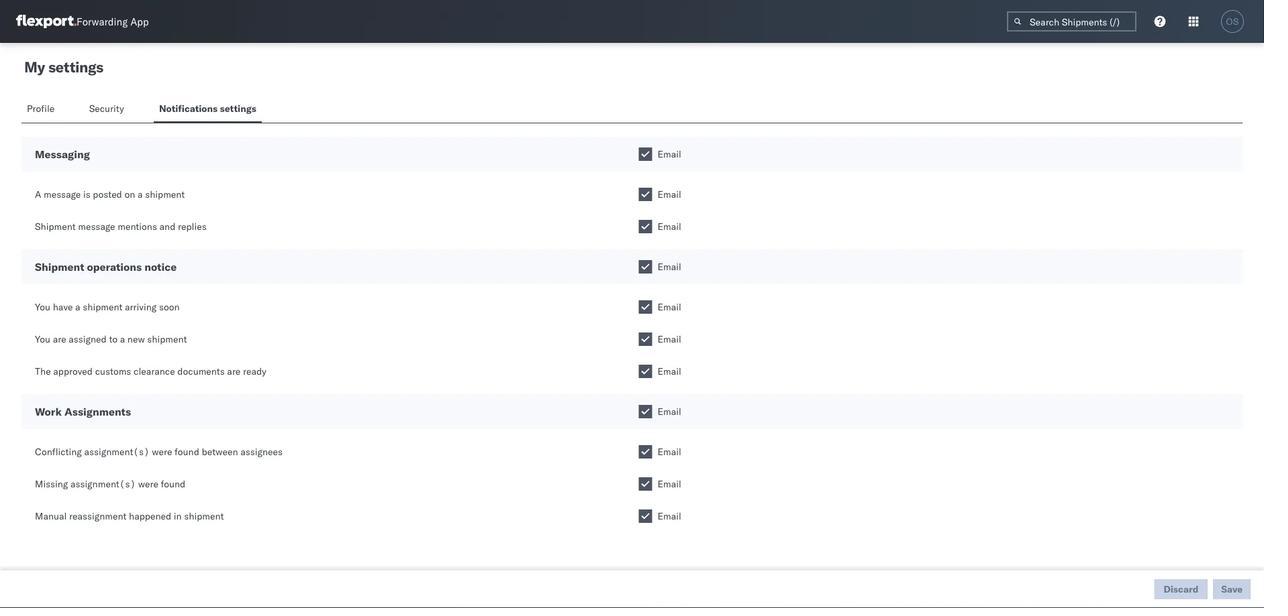 Task type: describe. For each thing, give the bounding box(es) containing it.
shipment for shipment message mentions and replies
[[35, 221, 76, 233]]

manual
[[35, 511, 67, 523]]

on
[[124, 189, 135, 200]]

were for conflicting
[[152, 446, 172, 458]]

flexport. image
[[16, 15, 77, 28]]

missing
[[35, 479, 68, 490]]

missing assignment(s) were found
[[35, 479, 185, 490]]

security button
[[84, 97, 132, 123]]

happened
[[129, 511, 171, 523]]

forwarding app link
[[16, 15, 149, 28]]

email for you have a shipment arriving soon
[[658, 301, 681, 313]]

you have a shipment arriving soon
[[35, 301, 180, 313]]

1 vertical spatial are
[[227, 366, 241, 378]]

assigned
[[69, 334, 107, 345]]

assignment(s) for conflicting
[[84, 446, 150, 458]]

1 horizontal spatial a
[[120, 334, 125, 345]]

my
[[24, 58, 45, 76]]

shipment operations notice
[[35, 260, 177, 274]]

new
[[127, 334, 145, 345]]

conflicting
[[35, 446, 82, 458]]

a
[[35, 189, 41, 200]]

the approved customs clearance documents are ready
[[35, 366, 266, 378]]

found for conflicting assignment(s) were found between assignees
[[175, 446, 199, 458]]

email for a message is posted on a shipment
[[658, 189, 681, 200]]

ready
[[243, 366, 266, 378]]

0 vertical spatial a
[[138, 189, 143, 200]]

work assignments
[[35, 405, 131, 419]]

mentions
[[118, 221, 157, 233]]

settings for notifications settings
[[220, 103, 256, 114]]

operations
[[87, 260, 142, 274]]

replies
[[178, 221, 207, 233]]

posted
[[93, 189, 122, 200]]

app
[[130, 15, 149, 28]]

customs
[[95, 366, 131, 378]]

notifications
[[159, 103, 218, 114]]

settings for my settings
[[48, 58, 103, 76]]

assignees
[[241, 446, 283, 458]]

you for you are assigned to a new shipment
[[35, 334, 50, 345]]

and
[[159, 221, 175, 233]]

os button
[[1217, 6, 1248, 37]]

reassignment
[[69, 511, 126, 523]]

clearance
[[134, 366, 175, 378]]

notice
[[144, 260, 177, 274]]

Search Shipments (/) text field
[[1007, 11, 1136, 32]]



Task type: locate. For each thing, give the bounding box(es) containing it.
forwarding
[[77, 15, 128, 28]]

1 vertical spatial found
[[161, 479, 185, 490]]

1 email from the top
[[658, 148, 681, 160]]

you
[[35, 301, 50, 313], [35, 334, 50, 345]]

email for manual reassignment happened in shipment
[[658, 511, 681, 523]]

3 email from the top
[[658, 221, 681, 233]]

the
[[35, 366, 51, 378]]

None checkbox
[[639, 188, 652, 201], [639, 220, 652, 234], [639, 260, 652, 274], [639, 301, 652, 314], [639, 333, 652, 346], [639, 365, 652, 379], [639, 405, 652, 419], [639, 478, 652, 491], [639, 188, 652, 201], [639, 220, 652, 234], [639, 260, 652, 274], [639, 301, 652, 314], [639, 333, 652, 346], [639, 365, 652, 379], [639, 405, 652, 419], [639, 478, 652, 491]]

are left assigned on the bottom left of the page
[[53, 334, 66, 345]]

1 vertical spatial you
[[35, 334, 50, 345]]

0 horizontal spatial settings
[[48, 58, 103, 76]]

message down is
[[78, 221, 115, 233]]

email for the approved customs clearance documents are ready
[[658, 366, 681, 378]]

profile
[[27, 103, 55, 114]]

os
[[1226, 16, 1239, 27]]

assignment(s) for missing
[[70, 479, 136, 490]]

email for shipment message mentions and replies
[[658, 221, 681, 233]]

were left between
[[152, 446, 172, 458]]

1 horizontal spatial are
[[227, 366, 241, 378]]

0 horizontal spatial a
[[75, 301, 80, 313]]

a right to
[[120, 334, 125, 345]]

2 shipment from the top
[[35, 260, 84, 274]]

were for missing
[[138, 479, 158, 490]]

7 email from the top
[[658, 366, 681, 378]]

arriving
[[125, 301, 157, 313]]

shipment for shipment operations notice
[[35, 260, 84, 274]]

0 vertical spatial message
[[44, 189, 81, 200]]

approved
[[53, 366, 93, 378]]

0 vertical spatial found
[[175, 446, 199, 458]]

email for messaging
[[658, 148, 681, 160]]

shipment
[[145, 189, 185, 200], [83, 301, 122, 313], [147, 334, 187, 345], [184, 511, 224, 523]]

assignment(s)
[[84, 446, 150, 458], [70, 479, 136, 490]]

a right on
[[138, 189, 143, 200]]

0 vertical spatial were
[[152, 446, 172, 458]]

10 email from the top
[[658, 479, 681, 490]]

5 email from the top
[[658, 301, 681, 313]]

0 vertical spatial are
[[53, 334, 66, 345]]

assignment(s) up missing assignment(s) were found
[[84, 446, 150, 458]]

notifications settings
[[159, 103, 256, 114]]

4 email from the top
[[658, 261, 681, 273]]

have
[[53, 301, 73, 313]]

shipment right new
[[147, 334, 187, 345]]

documents
[[177, 366, 225, 378]]

shipment up and
[[145, 189, 185, 200]]

email for work assignments
[[658, 406, 681, 418]]

0 horizontal spatial are
[[53, 334, 66, 345]]

you are assigned to a new shipment
[[35, 334, 187, 345]]

are
[[53, 334, 66, 345], [227, 366, 241, 378]]

2 horizontal spatial a
[[138, 189, 143, 200]]

manual reassignment happened in shipment
[[35, 511, 224, 523]]

8 email from the top
[[658, 406, 681, 418]]

email
[[658, 148, 681, 160], [658, 189, 681, 200], [658, 221, 681, 233], [658, 261, 681, 273], [658, 301, 681, 313], [658, 334, 681, 345], [658, 366, 681, 378], [658, 406, 681, 418], [658, 446, 681, 458], [658, 479, 681, 490], [658, 511, 681, 523]]

found up in on the bottom left
[[161, 479, 185, 490]]

0 vertical spatial assignment(s)
[[84, 446, 150, 458]]

0 vertical spatial shipment
[[35, 221, 76, 233]]

found left between
[[175, 446, 199, 458]]

assignment(s) up reassignment
[[70, 479, 136, 490]]

11 email from the top
[[658, 511, 681, 523]]

email for you are assigned to a new shipment
[[658, 334, 681, 345]]

soon
[[159, 301, 180, 313]]

1 horizontal spatial settings
[[220, 103, 256, 114]]

9 email from the top
[[658, 446, 681, 458]]

email for missing assignment(s) were found
[[658, 479, 681, 490]]

1 you from the top
[[35, 301, 50, 313]]

is
[[83, 189, 90, 200]]

between
[[202, 446, 238, 458]]

you for you have a shipment arriving soon
[[35, 301, 50, 313]]

shipment
[[35, 221, 76, 233], [35, 260, 84, 274]]

messaging
[[35, 148, 90, 161]]

were up happened
[[138, 479, 158, 490]]

2 email from the top
[[658, 189, 681, 200]]

you up the
[[35, 334, 50, 345]]

settings right my
[[48, 58, 103, 76]]

email for conflicting assignment(s) were found between assignees
[[658, 446, 681, 458]]

are left the ready
[[227, 366, 241, 378]]

message
[[44, 189, 81, 200], [78, 221, 115, 233]]

found for missing assignment(s) were found
[[161, 479, 185, 490]]

1 shipment from the top
[[35, 221, 76, 233]]

shipment up you are assigned to a new shipment
[[83, 301, 122, 313]]

settings right notifications
[[220, 103, 256, 114]]

message for a
[[44, 189, 81, 200]]

shipment up have
[[35, 260, 84, 274]]

shipment right in on the bottom left
[[184, 511, 224, 523]]

shipment message mentions and replies
[[35, 221, 207, 233]]

2 you from the top
[[35, 334, 50, 345]]

my settings
[[24, 58, 103, 76]]

1 vertical spatial shipment
[[35, 260, 84, 274]]

None checkbox
[[639, 148, 652, 161], [639, 446, 652, 459], [639, 510, 652, 524], [639, 148, 652, 161], [639, 446, 652, 459], [639, 510, 652, 524]]

found
[[175, 446, 199, 458], [161, 479, 185, 490]]

were
[[152, 446, 172, 458], [138, 479, 158, 490]]

work
[[35, 405, 62, 419]]

email for shipment operations notice
[[658, 261, 681, 273]]

shipment down a
[[35, 221, 76, 233]]

forwarding app
[[77, 15, 149, 28]]

to
[[109, 334, 118, 345]]

message right a
[[44, 189, 81, 200]]

conflicting assignment(s) were found between assignees
[[35, 446, 283, 458]]

message for shipment
[[78, 221, 115, 233]]

6 email from the top
[[658, 334, 681, 345]]

in
[[174, 511, 182, 523]]

0 vertical spatial you
[[35, 301, 50, 313]]

you left have
[[35, 301, 50, 313]]

a message is posted on a shipment
[[35, 189, 185, 200]]

1 vertical spatial a
[[75, 301, 80, 313]]

security
[[89, 103, 124, 114]]

settings
[[48, 58, 103, 76], [220, 103, 256, 114]]

2 vertical spatial a
[[120, 334, 125, 345]]

profile button
[[21, 97, 62, 123]]

a right have
[[75, 301, 80, 313]]

1 vertical spatial were
[[138, 479, 158, 490]]

settings inside 'button'
[[220, 103, 256, 114]]

assignments
[[64, 405, 131, 419]]

1 vertical spatial message
[[78, 221, 115, 233]]

0 vertical spatial settings
[[48, 58, 103, 76]]

notifications settings button
[[154, 97, 262, 123]]

1 vertical spatial settings
[[220, 103, 256, 114]]

1 vertical spatial assignment(s)
[[70, 479, 136, 490]]

a
[[138, 189, 143, 200], [75, 301, 80, 313], [120, 334, 125, 345]]



Task type: vqa. For each thing, say whether or not it's contained in the screenshot.
Confirm Delivery "Link"
no



